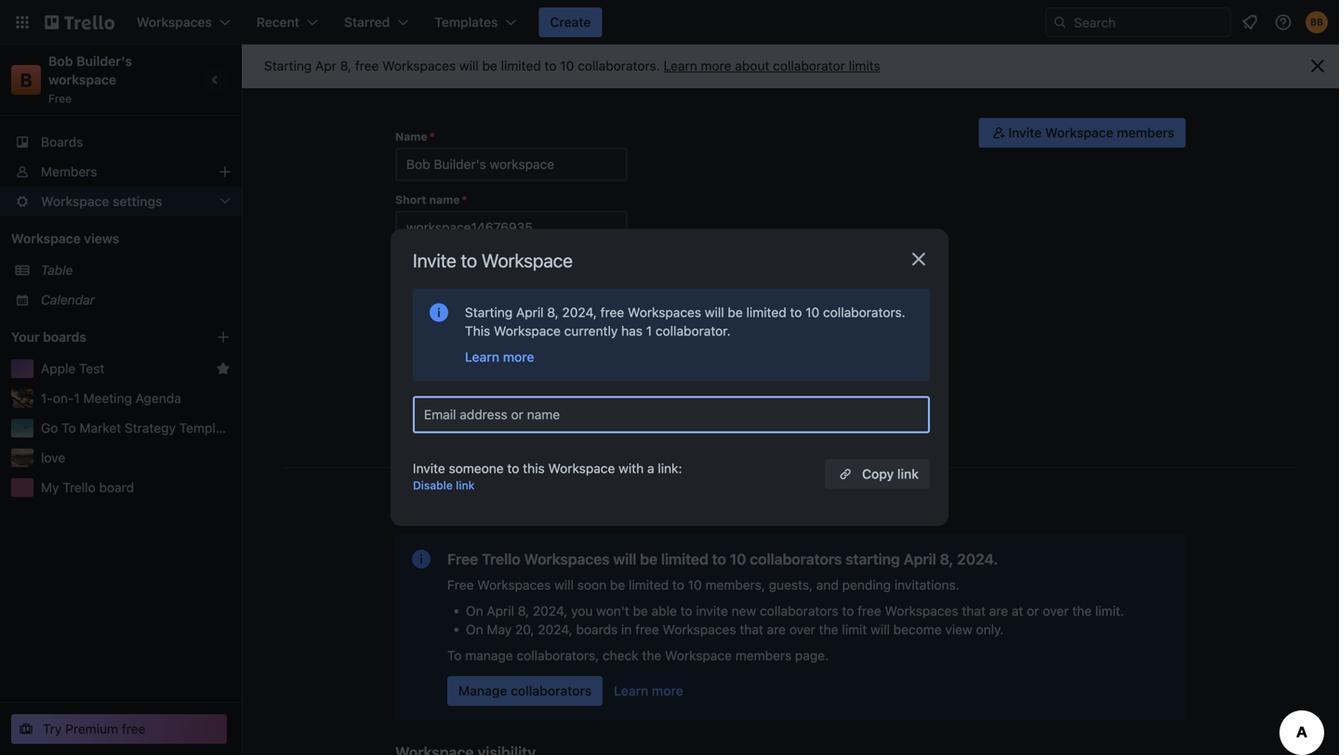 Task type: describe. For each thing, give the bounding box(es) containing it.
2 vertical spatial more
[[652, 684, 683, 699]]

page.
[[795, 649, 829, 664]]

go
[[41, 421, 58, 436]]

board
[[99, 480, 134, 496]]

invite inside invite someone to this workspace with a link: disable link
[[413, 461, 445, 477]]

go to market strategy template link
[[41, 419, 234, 438]]

invite someone to this workspace with a link: disable link
[[413, 461, 682, 492]]

8, for on april 8, 2024, you won't be able to invite new collaborators to free workspaces that are at or over the limit. on may 20, 2024, boards in free workspaces that are over the limit will become view only.
[[518, 604, 529, 619]]

view
[[945, 623, 972, 638]]

template
[[179, 421, 234, 436]]

love
[[41, 451, 65, 466]]

starred icon image
[[216, 362, 231, 377]]

2 vertical spatial the
[[642, 649, 661, 664]]

manage
[[465, 649, 513, 664]]

2 on from the top
[[466, 623, 483, 638]]

to manage collaborators, check the workspace members page.
[[447, 649, 829, 664]]

will inside on april 8, 2024, you won't be able to invite new collaborators to free workspaces that are at or over the limit. on may 20, 2024, boards in free workspaces that are over the limit will become view only.
[[870, 623, 890, 638]]

your
[[11, 330, 40, 345]]

0 horizontal spatial that
[[740, 623, 763, 638]]

able
[[651, 604, 677, 619]]

workspace inside starting april 8, 2024, free workspaces will be limited to 10 collaborators. this workspace currently has 1 collaborator.
[[494, 324, 561, 339]]

8, left 2024. on the bottom
[[940, 551, 953, 569]]

try premium free
[[43, 722, 146, 737]]

workspace views
[[11, 231, 119, 246]]

free trello workspaces will be limited to 10 collaborators starting april 8, 2024.
[[447, 551, 998, 569]]

only.
[[976, 623, 1004, 638]]

won't
[[596, 604, 629, 619]]

8, for starting apr 8, free workspaces will be limited to 10 collaborators. learn more about collaborator limits
[[340, 58, 351, 73]]

members inside the invite workspace members button
[[1117, 125, 1174, 140]]

your boards
[[11, 330, 86, 345]]

website
[[395, 257, 441, 270]]

calendar link
[[41, 291, 231, 310]]

starting apr 8, free workspaces will be limited to 10 collaborators. learn more about collaborator limits
[[264, 58, 880, 73]]

description
[[395, 320, 460, 333]]

2024, for you
[[533, 604, 568, 619]]

bob builder's workspace free
[[48, 53, 135, 105]]

copy link
[[862, 467, 919, 482]]

try premium free button
[[11, 715, 227, 745]]

create button
[[539, 7, 602, 37]]

workspace up this on the left top of the page
[[482, 250, 573, 272]]

(optional) for website (optional)
[[443, 257, 499, 270]]

limits
[[849, 58, 880, 73]]

learn more about collaborator limits link
[[664, 58, 880, 73]]

1 vertical spatial the
[[819, 623, 838, 638]]

love link
[[41, 449, 231, 468]]

1 vertical spatial more
[[503, 350, 534, 365]]

free inside bob builder's workspace free
[[48, 92, 72, 105]]

boards inside on april 8, 2024, you won't be able to invite new collaborators to free workspaces that are at or over the limit. on may 20, 2024, boards in free workspaces that are over the limit will become view only.
[[576, 623, 618, 638]]

on april 8, 2024, you won't be able to invite new collaborators to free workspaces that are at or over the limit. on may 20, 2024, boards in free workspaces that are over the limit will become view only.
[[466, 604, 1124, 638]]

2 vertical spatial collaborators
[[511, 684, 592, 699]]

close image
[[908, 248, 930, 271]]

boards
[[41, 134, 83, 150]]

test
[[79, 361, 104, 377]]

free for free trello workspaces will be limited to 10 collaborators starting april 8, 2024.
[[447, 551, 478, 569]]

0 vertical spatial more
[[701, 58, 731, 73]]

b link
[[11, 65, 41, 95]]

about
[[735, 58, 769, 73]]

my
[[41, 480, 59, 496]]

new
[[731, 604, 756, 619]]

april for workspaces
[[487, 604, 514, 619]]

apr
[[315, 58, 337, 73]]

workspaces up 20,
[[477, 578, 551, 593]]

collaborators,
[[517, 649, 599, 664]]

has
[[621, 324, 643, 339]]

will inside starting april 8, 2024, free workspaces will be limited to 10 collaborators. this workspace currently has 1 collaborator.
[[705, 305, 724, 320]]

1 vertical spatial april
[[903, 551, 936, 569]]

collaborator.
[[655, 324, 731, 339]]

disable link button
[[413, 477, 475, 495]]

apple test
[[41, 361, 104, 377]]

manage collaborators
[[458, 684, 592, 699]]

free up limit
[[858, 604, 881, 619]]

this
[[465, 324, 490, 339]]

free inside try premium free button
[[122, 722, 146, 737]]

bob builder (bobbuilder40) image
[[1306, 11, 1328, 33]]

collaborators. inside starting april 8, 2024, free workspaces will be limited to 10 collaborators. this workspace currently has 1 collaborator.
[[823, 305, 905, 320]]

workspace inside invite someone to this workspace with a link: disable link
[[548, 461, 615, 477]]

table link
[[41, 261, 231, 280]]

link inside button
[[897, 467, 919, 482]]

bob
[[48, 53, 73, 69]]

calendar
[[41, 292, 95, 308]]

invite to workspace
[[413, 250, 573, 272]]

apple test link
[[41, 360, 208, 378]]

check
[[602, 649, 639, 664]]

trello for my
[[63, 480, 96, 496]]

website (optional)
[[395, 257, 499, 270]]

name *
[[395, 130, 435, 143]]

strategy
[[125, 421, 176, 436]]

20,
[[515, 623, 534, 638]]

copy link button
[[825, 460, 930, 490]]

0 vertical spatial collaborators.
[[578, 58, 660, 73]]

limit
[[842, 623, 867, 638]]

my trello board
[[41, 480, 134, 496]]

invitations.
[[894, 578, 959, 593]]

add board image
[[216, 330, 231, 345]]

0 vertical spatial the
[[1072, 604, 1092, 619]]

views
[[84, 231, 119, 246]]

trello for free
[[482, 551, 520, 569]]

name
[[395, 130, 427, 143]]

1 vertical spatial members
[[735, 649, 792, 664]]

starting april 8, 2024, free workspaces will be limited to 10 collaborators. this workspace currently has 1 collaborator.
[[465, 305, 905, 339]]

0 vertical spatial that
[[962, 604, 986, 619]]

this
[[523, 461, 545, 477]]

0 horizontal spatial learn
[[465, 350, 499, 365]]

currently
[[564, 324, 618, 339]]

b
[[20, 69, 32, 91]]

1 vertical spatial *
[[462, 193, 467, 206]]

apple
[[41, 361, 76, 377]]

0 horizontal spatial over
[[789, 623, 815, 638]]

0 horizontal spatial to
[[62, 421, 76, 436]]

1 vertical spatial are
[[767, 623, 786, 638]]

10 inside starting april 8, 2024, free workspaces will be limited to 10 collaborators. this workspace currently has 1 collaborator.
[[806, 305, 819, 320]]

free inside starting april 8, 2024, free workspaces will be limited to 10 collaborators. this workspace currently has 1 collaborator.
[[600, 305, 624, 320]]

limited inside starting april 8, 2024, free workspaces will be limited to 10 collaborators. this workspace currently has 1 collaborator.
[[746, 305, 786, 320]]

agenda
[[136, 391, 181, 406]]

go to market strategy template
[[41, 421, 234, 436]]

0 vertical spatial collaborators
[[750, 551, 842, 569]]

workspaces up become
[[885, 604, 958, 619]]

builder's
[[76, 53, 132, 69]]

1 vertical spatial 1
[[74, 391, 80, 406]]



Task type: vqa. For each thing, say whether or not it's contained in the screenshot.
B LINK
yes



Task type: locate. For each thing, give the bounding box(es) containing it.
0 horizontal spatial are
[[767, 623, 786, 638]]

to right go
[[62, 421, 76, 436]]

starting for starting apr 8, free workspaces will be limited to 10 collaborators. learn more about collaborator limits
[[264, 58, 312, 73]]

0 vertical spatial boards
[[43, 330, 86, 345]]

more up cancel
[[503, 350, 534, 365]]

april up the may
[[487, 604, 514, 619]]

organizationdetailform element
[[395, 129, 628, 438]]

boards link
[[0, 127, 242, 157]]

None text field
[[395, 274, 628, 308], [395, 338, 628, 390], [395, 274, 628, 308], [395, 338, 628, 390]]

description (optional)
[[395, 320, 518, 333]]

0 vertical spatial learn
[[664, 58, 697, 73]]

2024, up collaborators,
[[538, 623, 573, 638]]

more
[[701, 58, 731, 73], [503, 350, 534, 365], [652, 684, 683, 699]]

2 vertical spatial learn
[[614, 684, 648, 699]]

1 horizontal spatial more
[[652, 684, 683, 699]]

more down to manage collaborators, check the workspace members page.
[[652, 684, 683, 699]]

0 horizontal spatial the
[[642, 649, 661, 664]]

0 horizontal spatial learn more
[[465, 350, 534, 365]]

workspaces up collaborator.
[[628, 305, 701, 320]]

my trello board link
[[41, 479, 231, 497]]

members link
[[0, 157, 242, 187]]

2 vertical spatial april
[[487, 604, 514, 619]]

1 horizontal spatial link
[[897, 467, 919, 482]]

manage
[[458, 684, 507, 699]]

collaborators
[[750, 551, 842, 569], [760, 604, 838, 619], [511, 684, 592, 699]]

premium
[[65, 722, 118, 737]]

over
[[1043, 604, 1069, 619], [789, 623, 815, 638]]

on-
[[53, 391, 74, 406]]

1 vertical spatial collaborators
[[760, 604, 838, 619]]

workspace down 'invite'
[[665, 649, 732, 664]]

invite
[[696, 604, 728, 619]]

2024, up 20,
[[533, 604, 568, 619]]

0 horizontal spatial april
[[487, 604, 514, 619]]

0 horizontal spatial learn more link
[[465, 348, 534, 367]]

0 vertical spatial 2024,
[[562, 305, 597, 320]]

1 right has
[[646, 324, 652, 339]]

the right check
[[642, 649, 661, 664]]

short
[[395, 193, 426, 206]]

or
[[1027, 604, 1039, 619]]

april up invitations.
[[903, 551, 936, 569]]

2 vertical spatial 2024,
[[538, 623, 573, 638]]

and
[[816, 578, 839, 593]]

workspace up table
[[11, 231, 81, 246]]

to inside starting april 8, 2024, free workspaces will be limited to 10 collaborators. this workspace currently has 1 collaborator.
[[790, 305, 802, 320]]

0 vertical spatial on
[[466, 604, 483, 619]]

Email address or name text field
[[424, 402, 926, 428]]

1 vertical spatial collaborators.
[[823, 305, 905, 320]]

learn down to manage collaborators, check the workspace members page.
[[614, 684, 648, 699]]

limited
[[501, 58, 541, 73], [746, 305, 786, 320], [661, 551, 708, 569], [629, 578, 669, 593]]

to left manage on the left of page
[[447, 649, 462, 664]]

10
[[560, 58, 574, 73], [806, 305, 819, 320], [730, 551, 746, 569], [688, 578, 702, 593]]

(optional) right description
[[463, 320, 518, 333]]

be inside on april 8, 2024, you won't be able to invite new collaborators to free workspaces that are at or over the limit. on may 20, 2024, boards in free workspaces that are over the limit will become view only.
[[633, 604, 648, 619]]

trello
[[63, 480, 96, 496], [482, 551, 520, 569]]

8,
[[340, 58, 351, 73], [547, 305, 559, 320], [940, 551, 953, 569], [518, 604, 529, 619]]

you
[[571, 604, 593, 619]]

market
[[79, 421, 121, 436]]

0 vertical spatial (optional)
[[443, 257, 499, 270]]

starting for starting april 8, 2024, free workspaces will be limited to 10 collaborators. this workspace currently has 1 collaborator.
[[465, 305, 513, 320]]

Search field
[[1067, 8, 1230, 36]]

short name *
[[395, 193, 467, 206]]

0 vertical spatial are
[[989, 604, 1008, 619]]

8, inside starting april 8, 2024, free workspaces will be limited to 10 collaborators. this workspace currently has 1 collaborator.
[[547, 305, 559, 320]]

that up view
[[962, 604, 986, 619]]

8, for starting april 8, 2024, free workspaces will be limited to 10 collaborators. this workspace currently has 1 collaborator.
[[547, 305, 559, 320]]

workspaces up soon
[[524, 551, 610, 569]]

0 vertical spatial trello
[[63, 480, 96, 496]]

at
[[1012, 604, 1023, 619]]

boards down you
[[576, 623, 618, 638]]

learn down this on the left top of the page
[[465, 350, 499, 365]]

starting up this on the left top of the page
[[465, 305, 513, 320]]

workspaces up the name * at top
[[382, 58, 456, 73]]

8, right apr
[[340, 58, 351, 73]]

(optional) right the 'website'
[[443, 257, 499, 270]]

on
[[466, 604, 483, 619], [466, 623, 483, 638]]

2 horizontal spatial more
[[701, 58, 731, 73]]

a
[[647, 461, 654, 477]]

be inside starting april 8, 2024, free workspaces will be limited to 10 collaborators. this workspace currently has 1 collaborator.
[[728, 305, 743, 320]]

workspace right this on the left top of the page
[[494, 324, 561, 339]]

collaborators up the guests,
[[750, 551, 842, 569]]

on left the may
[[466, 623, 483, 638]]

learn more link
[[465, 348, 534, 367], [614, 684, 683, 699]]

open information menu image
[[1274, 13, 1293, 32]]

0 horizontal spatial *
[[429, 130, 435, 143]]

save
[[406, 408, 436, 423]]

1-on-1 meeting agenda
[[41, 391, 181, 406]]

trello up the may
[[482, 551, 520, 569]]

1 vertical spatial on
[[466, 623, 483, 638]]

free right in on the bottom of page
[[635, 623, 659, 638]]

collaborators inside on april 8, 2024, you won't be able to invite new collaborators to free workspaces that are at or over the limit. on may 20, 2024, boards in free workspaces that are over the limit will become view only.
[[760, 604, 838, 619]]

0 horizontal spatial starting
[[264, 58, 312, 73]]

0 vertical spatial learn more
[[465, 350, 534, 365]]

0 vertical spatial *
[[429, 130, 435, 143]]

workspace right this
[[548, 461, 615, 477]]

8, up 20,
[[518, 604, 529, 619]]

1 horizontal spatial members
[[1117, 125, 1174, 140]]

the left limit.
[[1072, 604, 1092, 619]]

may
[[487, 623, 512, 638]]

1 vertical spatial invite
[[413, 250, 456, 272]]

0 vertical spatial to
[[62, 421, 76, 436]]

manage collaborators link
[[447, 677, 603, 707]]

starting
[[264, 58, 312, 73], [465, 305, 513, 320]]

that down new
[[740, 623, 763, 638]]

your boards with 5 items element
[[11, 326, 188, 349]]

workspaces down 'invite'
[[663, 623, 736, 638]]

to
[[545, 58, 557, 73], [461, 250, 477, 272], [790, 305, 802, 320], [507, 461, 519, 477], [712, 551, 726, 569], [672, 578, 684, 593], [680, 604, 692, 619], [842, 604, 854, 619]]

1 on from the top
[[466, 604, 483, 619]]

1 horizontal spatial starting
[[465, 305, 513, 320]]

workspaces
[[382, 58, 456, 73], [628, 305, 701, 320], [524, 551, 610, 569], [477, 578, 551, 593], [885, 604, 958, 619], [663, 623, 736, 638]]

8, down invite to workspace
[[547, 305, 559, 320]]

0 horizontal spatial members
[[735, 649, 792, 664]]

try
[[43, 722, 62, 737]]

0 vertical spatial 1
[[646, 324, 652, 339]]

meeting
[[83, 391, 132, 406]]

disable
[[413, 479, 453, 492]]

invite for invite workspace members
[[1008, 125, 1042, 140]]

learn more link down to manage collaborators, check the workspace members page.
[[614, 684, 683, 699]]

link right copy
[[897, 467, 919, 482]]

cancel button
[[451, 401, 515, 431]]

the left limit
[[819, 623, 838, 638]]

members
[[1117, 125, 1174, 140], [735, 649, 792, 664]]

workspace navigation collapse icon image
[[203, 67, 229, 93]]

1 horizontal spatial learn more
[[614, 684, 683, 699]]

free
[[48, 92, 72, 105], [447, 551, 478, 569], [447, 578, 474, 593]]

1 horizontal spatial trello
[[482, 551, 520, 569]]

primary element
[[0, 0, 1339, 45]]

None text field
[[395, 148, 628, 181], [395, 211, 628, 245], [395, 148, 628, 181], [395, 211, 628, 245]]

april inside on april 8, 2024, you won't be able to invite new collaborators to free workspaces that are at or over the limit. on may 20, 2024, boards in free workspaces that are over the limit will become view only.
[[487, 604, 514, 619]]

pending
[[842, 578, 891, 593]]

free right apr
[[355, 58, 379, 73]]

more left about
[[701, 58, 731, 73]]

link:
[[658, 461, 682, 477]]

trello inside my trello board link
[[63, 480, 96, 496]]

2 vertical spatial invite
[[413, 461, 445, 477]]

starting inside starting april 8, 2024, free workspaces will be limited to 10 collaborators. this workspace currently has 1 collaborator.
[[465, 305, 513, 320]]

2024, up currently
[[562, 305, 597, 320]]

0 vertical spatial starting
[[264, 58, 312, 73]]

table
[[41, 263, 73, 278]]

are down the guests,
[[767, 623, 786, 638]]

limit.
[[1095, 604, 1124, 619]]

sm image
[[990, 124, 1008, 142]]

link
[[897, 467, 919, 482], [456, 479, 475, 492]]

someone
[[449, 461, 504, 477]]

are left at
[[989, 604, 1008, 619]]

8, inside on april 8, 2024, you won't be able to invite new collaborators to free workspaces that are at or over the limit. on may 20, 2024, boards in free workspaces that are over the limit will become view only.
[[518, 604, 529, 619]]

1 vertical spatial free
[[447, 551, 478, 569]]

0 horizontal spatial more
[[503, 350, 534, 365]]

2024, for free
[[562, 305, 597, 320]]

1 horizontal spatial that
[[962, 604, 986, 619]]

1 vertical spatial boards
[[576, 623, 618, 638]]

workspace inside button
[[1045, 125, 1113, 140]]

1 horizontal spatial *
[[462, 193, 467, 206]]

1 horizontal spatial learn more link
[[614, 684, 683, 699]]

1 vertical spatial 2024,
[[533, 604, 568, 619]]

free up manage on the left of page
[[447, 578, 474, 593]]

over right the or
[[1043, 604, 1069, 619]]

1 horizontal spatial boards
[[576, 623, 618, 638]]

copy
[[862, 467, 894, 482]]

0 horizontal spatial 1
[[74, 391, 80, 406]]

on up manage on the left of page
[[466, 604, 483, 619]]

0 vertical spatial invite
[[1008, 125, 1042, 140]]

1
[[646, 324, 652, 339], [74, 391, 80, 406]]

invite workspace members
[[1008, 125, 1174, 140]]

workspaces inside starting april 8, 2024, free workspaces will be limited to 10 collaborators. this workspace currently has 1 collaborator.
[[628, 305, 701, 320]]

free
[[355, 58, 379, 73], [600, 305, 624, 320], [858, 604, 881, 619], [635, 623, 659, 638], [122, 722, 146, 737]]

the
[[1072, 604, 1092, 619], [819, 623, 838, 638], [642, 649, 661, 664]]

april inside starting april 8, 2024, free workspaces will be limited to 10 collaborators. this workspace currently has 1 collaborator.
[[516, 305, 544, 320]]

0 vertical spatial april
[[516, 305, 544, 320]]

in
[[621, 623, 632, 638]]

free down workspace
[[48, 92, 72, 105]]

collaborators down the guests,
[[760, 604, 838, 619]]

1 horizontal spatial learn
[[614, 684, 648, 699]]

(optional) for description (optional)
[[463, 320, 518, 333]]

2 vertical spatial free
[[447, 578, 474, 593]]

learn more down to manage collaborators, check the workspace members page.
[[614, 684, 683, 699]]

1 horizontal spatial 1
[[646, 324, 652, 339]]

learn more
[[465, 350, 534, 365], [614, 684, 683, 699]]

cancel
[[462, 408, 504, 423]]

starting left apr
[[264, 58, 312, 73]]

free up has
[[600, 305, 624, 320]]

workspace
[[1045, 125, 1113, 140], [11, 231, 81, 246], [482, 250, 573, 272], [494, 324, 561, 339], [548, 461, 615, 477], [665, 649, 732, 664]]

starting
[[845, 551, 900, 569]]

invite
[[1008, 125, 1042, 140], [413, 250, 456, 272], [413, 461, 445, 477]]

0 horizontal spatial collaborators.
[[578, 58, 660, 73]]

0 horizontal spatial boards
[[43, 330, 86, 345]]

free down disable link button
[[447, 551, 478, 569]]

free for free workspaces will soon be limited to 10 members, guests, and pending invitations.
[[447, 578, 474, 593]]

1 horizontal spatial are
[[989, 604, 1008, 619]]

0 horizontal spatial link
[[456, 479, 475, 492]]

1-
[[41, 391, 53, 406]]

members
[[41, 164, 97, 179]]

1 vertical spatial over
[[789, 623, 815, 638]]

2024.
[[957, 551, 998, 569]]

to inside invite someone to this workspace with a link: disable link
[[507, 461, 519, 477]]

save button
[[395, 401, 447, 431]]

switch to… image
[[13, 13, 32, 32]]

1 vertical spatial to
[[447, 649, 462, 664]]

1 horizontal spatial to
[[447, 649, 462, 664]]

invite for invite to workspace
[[413, 250, 456, 272]]

1 vertical spatial learn
[[465, 350, 499, 365]]

0 vertical spatial over
[[1043, 604, 1069, 619]]

will
[[459, 58, 479, 73], [705, 305, 724, 320], [613, 551, 636, 569], [554, 578, 574, 593], [870, 623, 890, 638]]

workspace right sm "icon"
[[1045, 125, 1113, 140]]

1 horizontal spatial over
[[1043, 604, 1069, 619]]

april for currently
[[516, 305, 544, 320]]

0 vertical spatial free
[[48, 92, 72, 105]]

boards up apple
[[43, 330, 86, 345]]

create
[[550, 14, 591, 30]]

2 horizontal spatial learn
[[664, 58, 697, 73]]

name
[[429, 193, 460, 206]]

invite inside button
[[1008, 125, 1042, 140]]

with
[[619, 461, 644, 477]]

invite workspace members button
[[978, 118, 1186, 148]]

collaborator
[[773, 58, 845, 73]]

april down invite to workspace
[[516, 305, 544, 320]]

learn down the primary element
[[664, 58, 697, 73]]

learn more link down this on the left top of the page
[[465, 348, 534, 367]]

1-on-1 meeting agenda link
[[41, 390, 231, 408]]

collaborators down collaborators,
[[511, 684, 592, 699]]

learn more down this on the left top of the page
[[465, 350, 534, 365]]

1 horizontal spatial the
[[819, 623, 838, 638]]

be
[[482, 58, 497, 73], [728, 305, 743, 320], [640, 551, 657, 569], [610, 578, 625, 593], [633, 604, 648, 619]]

1 horizontal spatial collaborators.
[[823, 305, 905, 320]]

link inside invite someone to this workspace with a link: disable link
[[456, 479, 475, 492]]

2 horizontal spatial the
[[1072, 604, 1092, 619]]

1 vertical spatial (optional)
[[463, 320, 518, 333]]

april
[[516, 305, 544, 320], [903, 551, 936, 569], [487, 604, 514, 619]]

over up page.
[[789, 623, 815, 638]]

link down someone
[[456, 479, 475, 492]]

2024, inside starting april 8, 2024, free workspaces will be limited to 10 collaborators. this workspace currently has 1 collaborator.
[[562, 305, 597, 320]]

1 inside starting april 8, 2024, free workspaces will be limited to 10 collaborators. this workspace currently has 1 collaborator.
[[646, 324, 652, 339]]

*
[[429, 130, 435, 143], [462, 193, 467, 206]]

2 horizontal spatial april
[[903, 551, 936, 569]]

1 vertical spatial learn more link
[[614, 684, 683, 699]]

free workspaces will soon be limited to 10 members, guests, and pending invitations.
[[447, 578, 959, 593]]

0 vertical spatial members
[[1117, 125, 1174, 140]]

1 horizontal spatial april
[[516, 305, 544, 320]]

1 vertical spatial learn more
[[614, 684, 683, 699]]

0 notifications image
[[1239, 11, 1261, 33]]

1 vertical spatial starting
[[465, 305, 513, 320]]

1 vertical spatial trello
[[482, 551, 520, 569]]

1 right the '1-'
[[74, 391, 80, 406]]

collaborators.
[[578, 58, 660, 73], [823, 305, 905, 320]]

1 vertical spatial that
[[740, 623, 763, 638]]

trello right my
[[63, 480, 96, 496]]

search image
[[1053, 15, 1067, 30]]

0 horizontal spatial trello
[[63, 480, 96, 496]]

free right the premium
[[122, 722, 146, 737]]

workspace
[[48, 72, 116, 87]]

become
[[893, 623, 942, 638]]

0 vertical spatial learn more link
[[465, 348, 534, 367]]



